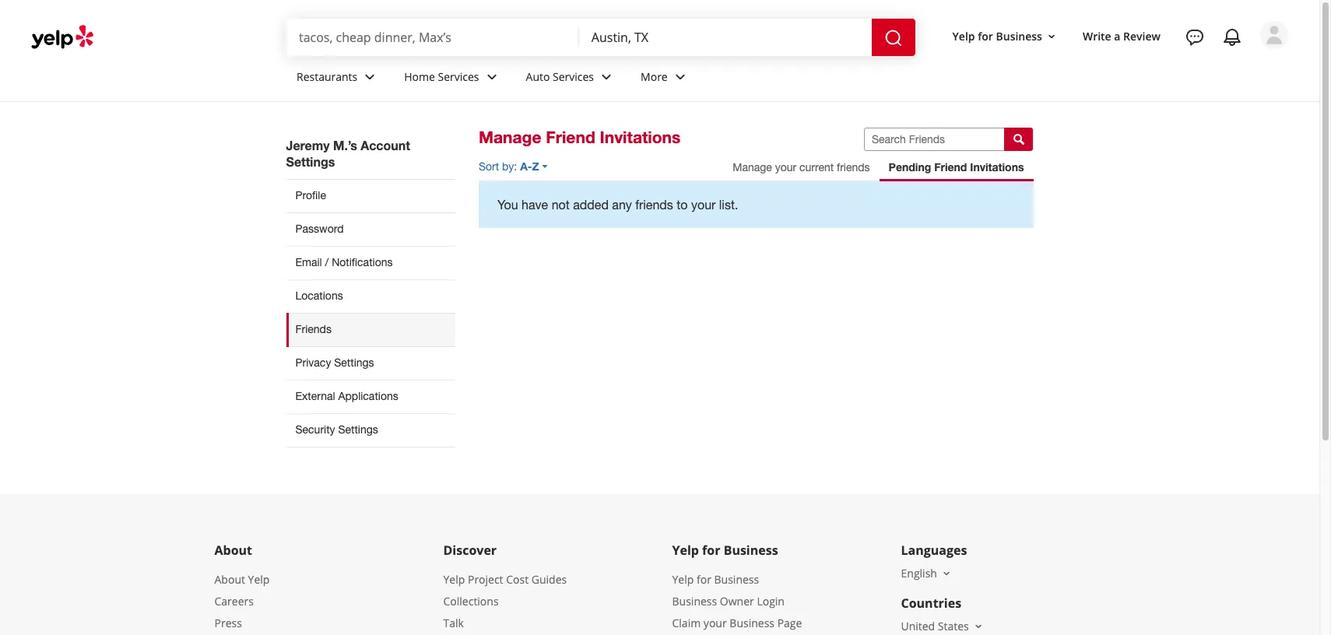 Task type: vqa. For each thing, say whether or not it's contained in the screenshot.
The To
yes



Task type: describe. For each thing, give the bounding box(es) containing it.
business categories element
[[284, 56, 1288, 101]]

services for auto services
[[553, 69, 594, 84]]

sort
[[479, 160, 499, 173]]

16 chevron down v2 image for languages
[[940, 567, 953, 580]]

write a review link
[[1076, 22, 1167, 50]]

external
[[295, 390, 335, 402]]

sort by: a-z
[[479, 160, 539, 173]]

email / notifications link
[[286, 246, 455, 279]]

applications
[[338, 390, 398, 402]]

friends inside manage your current friends link
[[837, 161, 870, 174]]

collections
[[443, 594, 499, 609]]

z
[[532, 160, 539, 173]]

about yelp link
[[214, 572, 270, 587]]

yelp for business link
[[672, 572, 759, 587]]

user actions element
[[940, 19, 1310, 115]]

yelp inside yelp project cost guides collections talk
[[443, 572, 465, 587]]

list.
[[719, 198, 738, 212]]

your inside pending friend invitations tab list
[[775, 161, 796, 174]]

locations
[[295, 290, 343, 302]]

united states button
[[901, 619, 984, 634]]

yelp project cost guides collections talk
[[443, 572, 567, 630]]

talk
[[443, 616, 464, 630]]

languages
[[901, 542, 967, 559]]

external applications link
[[286, 380, 455, 413]]

24 chevron down v2 image for restaurants
[[361, 67, 379, 86]]

locations link
[[286, 279, 455, 313]]

home services
[[404, 69, 479, 84]]

external applications
[[295, 390, 398, 402]]

settings for security
[[338, 423, 378, 436]]

home
[[404, 69, 435, 84]]

email / notifications
[[295, 256, 393, 269]]

english button
[[901, 566, 953, 581]]

privacy settings link
[[286, 346, 455, 380]]

jeremy m.'s account settings
[[286, 138, 410, 169]]

restaurants link
[[284, 56, 392, 101]]

16 chevron down v2 image inside "yelp for business" button
[[1045, 30, 1058, 43]]

manage for manage your current friends
[[733, 161, 772, 174]]

project
[[468, 572, 503, 587]]

claim
[[672, 616, 701, 630]]

0 horizontal spatial friends
[[635, 198, 673, 212]]

business inside button
[[996, 29, 1042, 43]]

privacy settings
[[295, 356, 374, 369]]

account
[[361, 138, 410, 153]]

press
[[214, 616, 242, 630]]

auto services
[[526, 69, 594, 84]]

security
[[295, 423, 335, 436]]

yelp for business business owner login claim your business page
[[672, 572, 802, 630]]

yelp for business button
[[946, 22, 1064, 50]]

login
[[757, 594, 785, 609]]

any
[[612, 198, 632, 212]]

by:
[[502, 160, 517, 173]]

current
[[799, 161, 834, 174]]

profile
[[295, 189, 326, 202]]

manage your current friends
[[733, 161, 870, 174]]

16 chevron down v2 image for countries
[[972, 620, 984, 633]]

pending friend invitations
[[889, 160, 1024, 174]]

none field near
[[591, 29, 859, 46]]

to
[[677, 198, 688, 212]]

cost
[[506, 572, 529, 587]]

privacy
[[295, 356, 331, 369]]

pending friend invitations tab list
[[723, 153, 1033, 181]]

press link
[[214, 616, 242, 630]]

review
[[1123, 29, 1161, 43]]

search image
[[884, 28, 903, 47]]

pending
[[889, 160, 931, 174]]

states
[[938, 619, 969, 634]]

talk link
[[443, 616, 464, 630]]

none field find
[[299, 29, 567, 46]]

jeremy
[[286, 138, 330, 153]]

settings inside jeremy m.'s account settings
[[286, 154, 335, 169]]

page
[[777, 616, 802, 630]]

manage friend invitations
[[479, 128, 681, 147]]

auto services link
[[513, 56, 628, 101]]

yelp up yelp for business link
[[672, 542, 699, 559]]

friend for manage
[[546, 128, 595, 147]]

guides
[[531, 572, 567, 587]]

profile link
[[286, 179, 455, 212]]

home services link
[[392, 56, 513, 101]]

countries
[[901, 595, 961, 612]]

for inside button
[[978, 29, 993, 43]]



Task type: locate. For each thing, give the bounding box(es) containing it.
24 chevron down v2 image
[[361, 67, 379, 86], [482, 67, 501, 86]]

1 vertical spatial yelp for business
[[672, 542, 778, 559]]

/
[[325, 256, 329, 269]]

yelp up claim
[[672, 572, 694, 587]]

friends left the to
[[635, 198, 673, 212]]

24 chevron down v2 image for auto services
[[597, 67, 616, 86]]

0 vertical spatial for
[[978, 29, 993, 43]]

friends right current
[[837, 161, 870, 174]]

1 vertical spatial about
[[214, 572, 245, 587]]

Search Friends text field
[[864, 128, 1005, 151]]

2 24 chevron down v2 image from the left
[[482, 67, 501, 86]]

about
[[214, 542, 252, 559], [214, 572, 245, 587]]

yelp project cost guides link
[[443, 572, 567, 587]]

2 vertical spatial your
[[704, 616, 727, 630]]

manage up sort by: a-z
[[479, 128, 541, 147]]

friend down auto services link
[[546, 128, 595, 147]]

24 chevron down v2 image for home services
[[482, 67, 501, 86]]

your for you have not added any friends to your list.
[[691, 198, 716, 212]]

1 horizontal spatial 24 chevron down v2 image
[[482, 67, 501, 86]]

24 chevron down v2 image right restaurants
[[361, 67, 379, 86]]

0 horizontal spatial services
[[438, 69, 479, 84]]

24 chevron down v2 image right 'more'
[[671, 67, 689, 86]]

friend
[[546, 128, 595, 147], [934, 160, 967, 174]]

english
[[901, 566, 937, 581]]

2 vertical spatial for
[[697, 572, 711, 587]]

services right auto at the left
[[553, 69, 594, 84]]

messages image
[[1185, 28, 1204, 47]]

Find text field
[[299, 29, 567, 46]]

a
[[1114, 29, 1120, 43]]

services for home services
[[438, 69, 479, 84]]

not
[[552, 198, 570, 212]]

none field up more link
[[591, 29, 859, 46]]

about inside about yelp careers press
[[214, 572, 245, 587]]

invitations for manage friend invitations
[[600, 128, 681, 147]]

0 horizontal spatial yelp for business
[[672, 542, 778, 559]]

a-
[[520, 160, 532, 173]]

16 chevron down v2 image inside english popup button
[[940, 567, 953, 580]]

1 vertical spatial your
[[691, 198, 716, 212]]

about yelp careers press
[[214, 572, 270, 630]]

your for yelp for business business owner login claim your business page
[[704, 616, 727, 630]]

about up about yelp link
[[214, 542, 252, 559]]

0 horizontal spatial 24 chevron down v2 image
[[361, 67, 379, 86]]

24 chevron down v2 image inside more link
[[671, 67, 689, 86]]

united
[[901, 619, 935, 634]]

2 none field from the left
[[591, 29, 859, 46]]

security settings
[[295, 423, 378, 436]]

m.'s
[[333, 138, 357, 153]]

1 24 chevron down v2 image from the left
[[597, 67, 616, 86]]

none field up home services
[[299, 29, 567, 46]]

settings down the jeremy
[[286, 154, 335, 169]]

16 chevron down v2 image down languages at the right of page
[[940, 567, 953, 580]]

16 chevron down v2 image
[[1045, 30, 1058, 43], [940, 567, 953, 580], [972, 620, 984, 633]]

1 horizontal spatial friends
[[837, 161, 870, 174]]

0 vertical spatial yelp for business
[[952, 29, 1042, 43]]

have
[[522, 198, 548, 212]]

your right the to
[[691, 198, 716, 212]]

friends
[[837, 161, 870, 174], [635, 198, 673, 212]]

1 vertical spatial friend
[[934, 160, 967, 174]]

0 vertical spatial friends
[[837, 161, 870, 174]]

None field
[[299, 29, 567, 46], [591, 29, 859, 46]]

friend inside tab list
[[934, 160, 967, 174]]

write a review
[[1083, 29, 1161, 43]]

business owner login link
[[672, 594, 785, 609]]

friend down search friends "text box"
[[934, 160, 967, 174]]

services right home
[[438, 69, 479, 84]]

about up careers link
[[214, 572, 245, 587]]

1 horizontal spatial 24 chevron down v2 image
[[671, 67, 689, 86]]

1 horizontal spatial manage
[[733, 161, 772, 174]]

0 vertical spatial friend
[[546, 128, 595, 147]]

settings
[[286, 154, 335, 169], [334, 356, 374, 369], [338, 423, 378, 436]]

united states
[[901, 619, 969, 634]]

0 horizontal spatial invitations
[[600, 128, 681, 147]]

1 24 chevron down v2 image from the left
[[361, 67, 379, 86]]

1 horizontal spatial friend
[[934, 160, 967, 174]]

1 services from the left
[[438, 69, 479, 84]]

manage inside pending friend invitations tab list
[[733, 161, 772, 174]]

0 vertical spatial about
[[214, 542, 252, 559]]

1 horizontal spatial invitations
[[970, 160, 1024, 174]]

write
[[1083, 29, 1111, 43]]

Near text field
[[591, 29, 859, 46]]

24 chevron down v2 image right auto services
[[597, 67, 616, 86]]

1 about from the top
[[214, 542, 252, 559]]

manage your current friends link
[[723, 153, 879, 181]]

2 vertical spatial 16 chevron down v2 image
[[972, 620, 984, 633]]

1 horizontal spatial none field
[[591, 29, 859, 46]]

password
[[295, 223, 344, 235]]

1 vertical spatial invitations
[[970, 160, 1024, 174]]

collections link
[[443, 594, 499, 609]]

manage up list.
[[733, 161, 772, 174]]

friends
[[295, 323, 332, 335]]

for inside the yelp for business business owner login claim your business page
[[697, 572, 711, 587]]

1 vertical spatial friends
[[635, 198, 673, 212]]

16 chevron down v2 image right states
[[972, 620, 984, 633]]

invitations for pending friend invitations
[[970, 160, 1024, 174]]

24 chevron down v2 image for more
[[671, 67, 689, 86]]

careers
[[214, 594, 254, 609]]

added
[[573, 198, 609, 212]]

friends link
[[286, 313, 455, 346]]

1 horizontal spatial yelp for business
[[952, 29, 1042, 43]]

2 horizontal spatial 16 chevron down v2 image
[[1045, 30, 1058, 43]]

invitations inside tab list
[[970, 160, 1024, 174]]

manage for manage friend invitations
[[479, 128, 541, 147]]

services
[[438, 69, 479, 84], [553, 69, 594, 84]]

invitations down 'more'
[[600, 128, 681, 147]]

1 vertical spatial manage
[[733, 161, 772, 174]]

owner
[[720, 594, 754, 609]]

0 horizontal spatial manage
[[479, 128, 541, 147]]

2 24 chevron down v2 image from the left
[[671, 67, 689, 86]]

invitations
[[600, 128, 681, 147], [970, 160, 1024, 174]]

24 chevron down v2 image
[[597, 67, 616, 86], [671, 67, 689, 86]]

0 vertical spatial invitations
[[600, 128, 681, 147]]

auto
[[526, 69, 550, 84]]

2 vertical spatial settings
[[338, 423, 378, 436]]

0 vertical spatial 16 chevron down v2 image
[[1045, 30, 1058, 43]]

invitations down search friends "text box"
[[970, 160, 1024, 174]]

1 horizontal spatial 16 chevron down v2 image
[[972, 620, 984, 633]]

24 chevron down v2 image left auto at the left
[[482, 67, 501, 86]]

jeremy m. image
[[1260, 21, 1288, 49]]

security settings link
[[286, 413, 455, 447]]

0 horizontal spatial friend
[[546, 128, 595, 147]]

0 horizontal spatial 16 chevron down v2 image
[[940, 567, 953, 580]]

careers link
[[214, 594, 254, 609]]

discover
[[443, 542, 497, 559]]

business
[[996, 29, 1042, 43], [724, 542, 778, 559], [714, 572, 759, 587], [672, 594, 717, 609], [730, 616, 775, 630]]

1 horizontal spatial services
[[553, 69, 594, 84]]

0 horizontal spatial 24 chevron down v2 image
[[597, 67, 616, 86]]

settings up external applications
[[334, 356, 374, 369]]

pending friend invitations link
[[879, 153, 1033, 181]]

24 chevron down v2 image inside 'restaurants' 'link'
[[361, 67, 379, 86]]

restaurants
[[297, 69, 357, 84]]

0 vertical spatial settings
[[286, 154, 335, 169]]

24 chevron down v2 image inside auto services link
[[597, 67, 616, 86]]

16 chevron down v2 image inside united states dropdown button
[[972, 620, 984, 633]]

0 vertical spatial your
[[775, 161, 796, 174]]

you have not added any friends to your list.
[[497, 198, 738, 212]]

notifications image
[[1223, 28, 1242, 47]]

claim your business page link
[[672, 616, 802, 630]]

2 about from the top
[[214, 572, 245, 587]]

1 vertical spatial 16 chevron down v2 image
[[940, 567, 953, 580]]

your
[[775, 161, 796, 174], [691, 198, 716, 212], [704, 616, 727, 630]]

more link
[[628, 56, 702, 101]]

settings down applications
[[338, 423, 378, 436]]

about for about yelp careers press
[[214, 572, 245, 587]]

more
[[641, 69, 668, 84]]

yelp inside the yelp for business business owner login claim your business page
[[672, 572, 694, 587]]

about for about
[[214, 542, 252, 559]]

email
[[295, 256, 322, 269]]

yelp up collections "link"
[[443, 572, 465, 587]]

1 vertical spatial settings
[[334, 356, 374, 369]]

friend for pending
[[934, 160, 967, 174]]

yelp inside about yelp careers press
[[248, 572, 270, 587]]

yelp for business inside button
[[952, 29, 1042, 43]]

settings for privacy
[[334, 356, 374, 369]]

yelp up careers link
[[248, 572, 270, 587]]

16 chevron down v2 image left write
[[1045, 30, 1058, 43]]

notifications
[[332, 256, 393, 269]]

manage
[[479, 128, 541, 147], [733, 161, 772, 174]]

yelp inside button
[[952, 29, 975, 43]]

2 services from the left
[[553, 69, 594, 84]]

password link
[[286, 212, 455, 246]]

your left current
[[775, 161, 796, 174]]

1 none field from the left
[[299, 29, 567, 46]]

yelp right search icon
[[952, 29, 975, 43]]

your inside the yelp for business business owner login claim your business page
[[704, 616, 727, 630]]

24 chevron down v2 image inside home services link
[[482, 67, 501, 86]]

1 vertical spatial for
[[702, 542, 720, 559]]

yelp
[[952, 29, 975, 43], [672, 542, 699, 559], [248, 572, 270, 587], [443, 572, 465, 587], [672, 572, 694, 587]]

None search field
[[286, 19, 918, 56]]

you
[[497, 198, 518, 212]]

0 vertical spatial manage
[[479, 128, 541, 147]]

0 horizontal spatial none field
[[299, 29, 567, 46]]

your down business owner login link
[[704, 616, 727, 630]]



